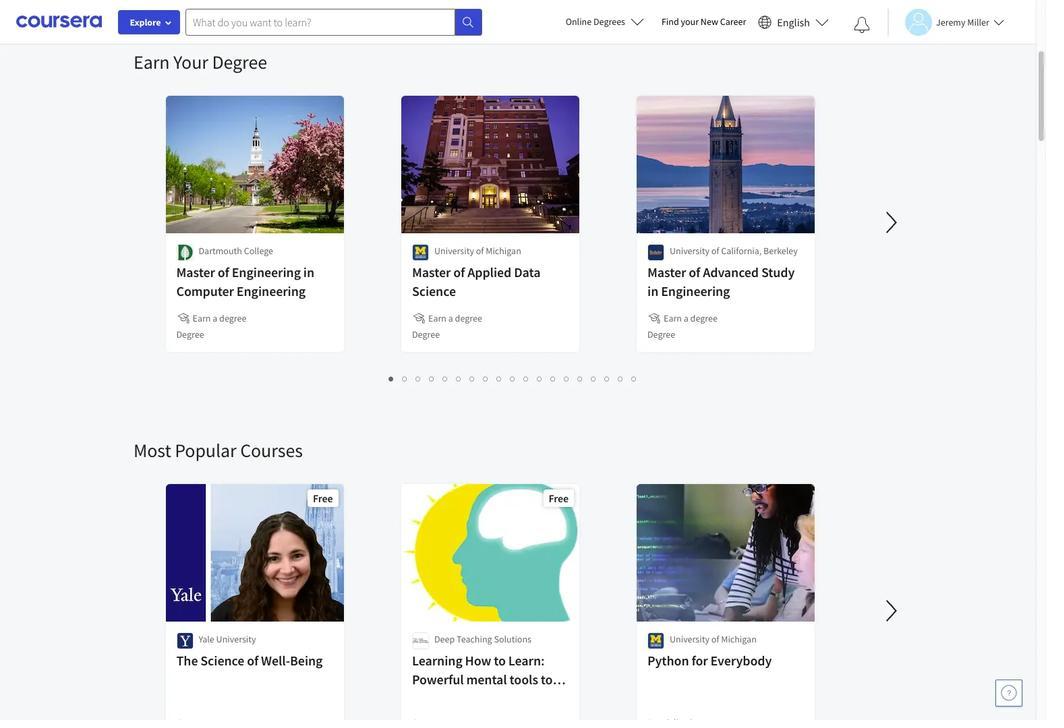 Task type: locate. For each thing, give the bounding box(es) containing it.
university of michigan inside 'most popular courses carousel' element
[[670, 633, 757, 646]]

6
[[456, 372, 462, 385]]

degree down master of engineering in computer engineering
[[220, 312, 247, 324]]

3 a from the left
[[684, 312, 689, 324]]

well-
[[261, 652, 290, 669]]

yale
[[199, 633, 215, 646]]

to right the how
[[494, 652, 506, 669]]

in inside master of engineering in computer engineering
[[304, 264, 315, 281]]

engineering inside master of advanced study in engineering
[[661, 283, 730, 300]]

most
[[134, 438, 171, 463]]

1 free from the left
[[313, 492, 333, 505]]

of down "dartmouth"
[[218, 264, 230, 281]]

0 vertical spatial in
[[304, 264, 315, 281]]

1 button
[[385, 371, 398, 387]]

1 vertical spatial in
[[648, 283, 659, 300]]

list containing 1
[[167, 371, 859, 387]]

0 vertical spatial science
[[412, 283, 456, 300]]

university of michigan for everybody
[[670, 633, 757, 646]]

0 vertical spatial list
[[134, 0, 903, 5]]

master down "university of california, berkeley" icon
[[648, 264, 686, 281]]

1 vertical spatial university of michigan
[[670, 633, 757, 646]]

0 horizontal spatial a
[[213, 312, 218, 324]]

degree for master of applied data science
[[412, 329, 440, 341]]

university up for
[[670, 633, 710, 646]]

university of california, berkeley image
[[648, 244, 664, 261]]

0 horizontal spatial earn a degree
[[193, 312, 247, 324]]

2 horizontal spatial degree
[[691, 312, 718, 324]]

to
[[494, 652, 506, 669], [541, 671, 553, 688]]

1 horizontal spatial university of michigan
[[670, 633, 757, 646]]

5 button
[[439, 371, 452, 387]]

1 horizontal spatial university of michigan image
[[648, 633, 664, 650]]

a for computer
[[213, 312, 218, 324]]

1 horizontal spatial master
[[412, 264, 451, 281]]

next slide image
[[876, 206, 908, 239], [876, 595, 908, 627]]

11 button
[[520, 371, 535, 387]]

0 horizontal spatial to
[[494, 652, 506, 669]]

the
[[177, 652, 198, 669]]

0 horizontal spatial university of michigan image
[[412, 244, 429, 261]]

earn down computer
[[193, 312, 211, 324]]

10 11 12 13 14 15 16 17 18 19
[[510, 372, 643, 385]]

master left applied
[[412, 264, 451, 281]]

0 vertical spatial university of michigan image
[[412, 244, 429, 261]]

english
[[777, 15, 810, 29]]

1 vertical spatial michigan
[[721, 633, 757, 646]]

california,
[[721, 245, 762, 257]]

a down computer
[[213, 312, 218, 324]]

of up applied
[[476, 245, 484, 257]]

degree
[[212, 50, 267, 74], [177, 329, 204, 341], [412, 329, 440, 341], [648, 329, 675, 341]]

your
[[173, 50, 208, 74]]

michigan inside the earn your degree carousel element
[[486, 245, 521, 257]]

university
[[434, 245, 474, 257], [670, 245, 710, 257], [217, 633, 256, 646], [670, 633, 710, 646]]

jeremy miller
[[936, 16, 990, 28]]

degree down master of applied data science
[[455, 312, 482, 324]]

4
[[429, 372, 435, 385]]

in
[[304, 264, 315, 281], [648, 283, 659, 300]]

university of michigan image inside the earn your degree carousel element
[[412, 244, 429, 261]]

university of michigan image
[[412, 244, 429, 261], [648, 633, 664, 650]]

1 master from the left
[[177, 264, 215, 281]]

find your new career
[[662, 16, 746, 28]]

of
[[476, 245, 484, 257], [712, 245, 719, 257], [218, 264, 230, 281], [453, 264, 465, 281], [689, 264, 700, 281], [712, 633, 719, 646], [247, 652, 259, 669]]

university for master of applied data science
[[434, 245, 474, 257]]

your
[[681, 16, 699, 28]]

1 horizontal spatial degree
[[455, 312, 482, 324]]

earn a degree down computer
[[193, 312, 247, 324]]

1 vertical spatial science
[[201, 652, 245, 669]]

degrees
[[594, 16, 625, 28]]

subjects
[[412, 709, 460, 720]]

3 degree from the left
[[691, 312, 718, 324]]

0 vertical spatial university of michigan
[[434, 245, 521, 257]]

deep teaching solutions
[[434, 633, 532, 646]]

0 horizontal spatial degree
[[220, 312, 247, 324]]

1 horizontal spatial earn a degree
[[428, 312, 482, 324]]

1 vertical spatial next slide image
[[876, 595, 908, 627]]

online degrees
[[566, 16, 625, 28]]

1 vertical spatial to
[[541, 671, 553, 688]]

english button
[[753, 0, 834, 44]]

3 earn a degree from the left
[[664, 312, 718, 324]]

michigan up everybody in the right bottom of the page
[[721, 633, 757, 646]]

of left well-
[[247, 652, 259, 669]]

dartmouth college image
[[177, 244, 194, 261]]

0 horizontal spatial master
[[177, 264, 215, 281]]

help
[[412, 690, 438, 707]]

college
[[244, 245, 274, 257]]

earn a degree
[[193, 312, 247, 324], [428, 312, 482, 324], [664, 312, 718, 324]]

find your new career link
[[655, 13, 753, 30]]

most popular courses carousel element
[[134, 398, 1046, 720]]

1 degree from the left
[[220, 312, 247, 324]]

8 button
[[479, 371, 493, 387]]

everybody
[[711, 652, 772, 669]]

earn down master of advanced study in engineering
[[664, 312, 682, 324]]

list
[[134, 0, 903, 5], [167, 371, 859, 387]]

a down master of applied data science
[[448, 312, 453, 324]]

of left applied
[[453, 264, 465, 281]]

earn a degree for computer
[[193, 312, 247, 324]]

a down master of advanced study in engineering
[[684, 312, 689, 324]]

a
[[213, 312, 218, 324], [448, 312, 453, 324], [684, 312, 689, 324]]

1 horizontal spatial a
[[448, 312, 453, 324]]

earn a degree down master of advanced study in engineering
[[664, 312, 718, 324]]

2 horizontal spatial master
[[648, 264, 686, 281]]

earn a degree down master of applied data science
[[428, 312, 482, 324]]

14
[[564, 372, 575, 385]]

university up master of applied data science
[[434, 245, 474, 257]]

degree for in
[[691, 312, 718, 324]]

degree for computer
[[220, 312, 247, 324]]

2 free from the left
[[549, 492, 569, 505]]

1 horizontal spatial science
[[412, 283, 456, 300]]

0 horizontal spatial science
[[201, 652, 245, 669]]

university of michigan inside the earn your degree carousel element
[[434, 245, 521, 257]]

a for in
[[684, 312, 689, 324]]

university of michigan up the python for everybody
[[670, 633, 757, 646]]

0 vertical spatial michigan
[[486, 245, 521, 257]]

michigan
[[486, 245, 521, 257], [721, 633, 757, 646]]

0 horizontal spatial university of michigan
[[434, 245, 521, 257]]

1 horizontal spatial michigan
[[721, 633, 757, 646]]

degree
[[220, 312, 247, 324], [455, 312, 482, 324], [691, 312, 718, 324]]

0 horizontal spatial michigan
[[486, 245, 521, 257]]

michigan inside 'most popular courses carousel' element
[[721, 633, 757, 646]]

2 degree from the left
[[455, 312, 482, 324]]

19 button
[[628, 371, 643, 387]]

courses
[[240, 438, 303, 463]]

next slide image for courses
[[876, 595, 908, 627]]

to right tools
[[541, 671, 553, 688]]

1 horizontal spatial in
[[648, 283, 659, 300]]

master of applied data science
[[412, 264, 541, 300]]

earn your degree
[[134, 50, 267, 74]]

university up 'the science of well-being'
[[217, 633, 256, 646]]

of left the advanced
[[689, 264, 700, 281]]

master
[[177, 264, 215, 281], [412, 264, 451, 281], [648, 264, 686, 281]]

yale university
[[199, 633, 256, 646]]

master up computer
[[177, 264, 215, 281]]

2 a from the left
[[448, 312, 453, 324]]

university of michigan up applied
[[434, 245, 521, 257]]

help center image
[[1001, 685, 1017, 702]]

2
[[402, 372, 408, 385]]

10
[[510, 372, 521, 385]]

1 a from the left
[[213, 312, 218, 324]]

master inside master of advanced study in engineering
[[648, 264, 686, 281]]

2 horizontal spatial a
[[684, 312, 689, 324]]

1 vertical spatial list
[[167, 371, 859, 387]]

1 next slide image from the top
[[876, 206, 908, 239]]

12
[[537, 372, 548, 385]]

1 horizontal spatial free
[[549, 492, 569, 505]]

engineering for computer
[[237, 283, 306, 300]]

18 button
[[614, 371, 629, 387]]

learn:
[[509, 652, 545, 669]]

university of michigan image up master of applied data science
[[412, 244, 429, 261]]

show notifications image
[[854, 17, 870, 33]]

online
[[566, 16, 592, 28]]

python
[[648, 652, 689, 669]]

free for the science of well-being
[[313, 492, 333, 505]]

0 horizontal spatial in
[[304, 264, 315, 281]]

tough
[[507, 690, 541, 707]]

university of michigan image inside 'most popular courses carousel' element
[[648, 633, 664, 650]]

None search field
[[186, 8, 482, 35]]

master inside master of engineering in computer engineering
[[177, 264, 215, 281]]

2 horizontal spatial earn a degree
[[664, 312, 718, 324]]

science
[[412, 283, 456, 300], [201, 652, 245, 669]]

13
[[551, 372, 562, 385]]

of inside master of advanced study in engineering
[[689, 264, 700, 281]]

degree down master of advanced study in engineering
[[691, 312, 718, 324]]

7
[[470, 372, 475, 385]]

university of michigan image up python
[[648, 633, 664, 650]]

free
[[313, 492, 333, 505], [549, 492, 569, 505]]

1 earn a degree from the left
[[193, 312, 247, 324]]

engineering for in
[[661, 283, 730, 300]]

applied
[[468, 264, 512, 281]]

14 button
[[560, 371, 575, 387]]

master inside master of applied data science
[[412, 264, 451, 281]]

of inside master of applied data science
[[453, 264, 465, 281]]

3 master from the left
[[648, 264, 686, 281]]

michigan up applied
[[486, 245, 521, 257]]

2 earn a degree from the left
[[428, 312, 482, 324]]

free for learning how to learn: powerful mental tools to help you master tough subjects
[[549, 492, 569, 505]]

earn down master of applied data science
[[428, 312, 447, 324]]

1 horizontal spatial to
[[541, 671, 553, 688]]

explore button
[[118, 10, 180, 34]]

earn
[[134, 50, 170, 74], [193, 312, 211, 324], [428, 312, 447, 324], [664, 312, 682, 324]]

dartmouth college
[[199, 245, 274, 257]]

2 button
[[398, 371, 412, 387]]

2 master from the left
[[412, 264, 451, 281]]

0 horizontal spatial free
[[313, 492, 333, 505]]

university of michigan for applied
[[434, 245, 521, 257]]

1 vertical spatial university of michigan image
[[648, 633, 664, 650]]

2 next slide image from the top
[[876, 595, 908, 627]]

15
[[578, 372, 589, 385]]

0 vertical spatial next slide image
[[876, 206, 908, 239]]

1
[[389, 372, 394, 385]]

engineering
[[232, 264, 301, 281], [237, 283, 306, 300], [661, 283, 730, 300]]

university right "university of california, berkeley" icon
[[670, 245, 710, 257]]



Task type: describe. For each thing, give the bounding box(es) containing it.
18
[[618, 372, 629, 385]]

16
[[591, 372, 602, 385]]

university of california, berkeley
[[670, 245, 798, 257]]

berkeley
[[764, 245, 798, 257]]

of up the python for everybody
[[712, 633, 719, 646]]

13 button
[[547, 371, 562, 387]]

most popular courses
[[134, 438, 303, 463]]

university of michigan image for master of applied data science
[[412, 244, 429, 261]]

you
[[440, 690, 461, 707]]

deep
[[434, 633, 455, 646]]

career
[[720, 16, 746, 28]]

computer
[[177, 283, 234, 300]]

of left california,
[[712, 245, 719, 257]]

earn for master of advanced study in engineering
[[664, 312, 682, 324]]

5
[[443, 372, 448, 385]]

solutions
[[494, 633, 532, 646]]

10 button
[[506, 371, 521, 387]]

earn a degree for science
[[428, 312, 482, 324]]

university of michigan image for python for everybody
[[648, 633, 664, 650]]

michigan for everybody
[[721, 633, 757, 646]]

teaching
[[457, 633, 492, 646]]

next slide image for degree
[[876, 206, 908, 239]]

master for science
[[412, 264, 451, 281]]

university for master of advanced study in engineering
[[670, 245, 710, 257]]

17 button
[[601, 371, 616, 387]]

degree for master of advanced study in engineering
[[648, 329, 675, 341]]

degree for science
[[455, 312, 482, 324]]

3
[[416, 372, 421, 385]]

online degrees button
[[555, 7, 655, 36]]

data
[[514, 264, 541, 281]]

new
[[701, 16, 718, 28]]

master for computer
[[177, 264, 215, 281]]

find
[[662, 16, 679, 28]]

university for python for everybody
[[670, 633, 710, 646]]

master of engineering in computer engineering
[[177, 264, 315, 300]]

15 button
[[574, 371, 589, 387]]

tools
[[510, 671, 538, 688]]

michigan for applied
[[486, 245, 521, 257]]

What do you want to learn? text field
[[186, 8, 455, 35]]

9 button
[[493, 371, 506, 387]]

19
[[632, 372, 643, 385]]

list inside the earn your degree carousel element
[[167, 371, 859, 387]]

how
[[465, 652, 491, 669]]

8
[[483, 372, 489, 385]]

mental
[[466, 671, 507, 688]]

science inside 'most popular courses carousel' element
[[201, 652, 245, 669]]

earn a degree for in
[[664, 312, 718, 324]]

jeremy
[[936, 16, 966, 28]]

6 button
[[452, 371, 466, 387]]

study
[[762, 264, 795, 281]]

earn for master of engineering in computer engineering
[[193, 312, 211, 324]]

earn your degree carousel element
[[134, 9, 1046, 398]]

jeremy miller button
[[888, 8, 1004, 35]]

3 button
[[412, 371, 425, 387]]

16 button
[[587, 371, 602, 387]]

9
[[497, 372, 502, 385]]

degree for master of engineering in computer engineering
[[177, 329, 204, 341]]

0 vertical spatial to
[[494, 652, 506, 669]]

science inside master of applied data science
[[412, 283, 456, 300]]

coursera image
[[16, 11, 102, 33]]

powerful
[[412, 671, 464, 688]]

master of advanced study in engineering
[[648, 264, 795, 300]]

explore
[[130, 16, 161, 28]]

deep teaching solutions image
[[412, 633, 429, 650]]

4 button
[[425, 371, 439, 387]]

in inside master of advanced study in engineering
[[648, 283, 659, 300]]

master
[[464, 690, 504, 707]]

11
[[524, 372, 535, 385]]

for
[[692, 652, 708, 669]]

advanced
[[703, 264, 759, 281]]

miller
[[968, 16, 990, 28]]

python for everybody
[[648, 652, 772, 669]]

of inside master of engineering in computer engineering
[[218, 264, 230, 281]]

learning
[[412, 652, 463, 669]]

being
[[290, 652, 323, 669]]

earn for master of applied data science
[[428, 312, 447, 324]]

master for in
[[648, 264, 686, 281]]

learning how to learn: powerful mental tools to help you master tough subjects
[[412, 652, 553, 720]]

7 button
[[466, 371, 479, 387]]

yale university image
[[177, 633, 194, 650]]

17
[[605, 372, 616, 385]]

popular
[[175, 438, 237, 463]]

earn left your
[[134, 50, 170, 74]]

a for science
[[448, 312, 453, 324]]

the science of well-being
[[177, 652, 323, 669]]



Task type: vqa. For each thing, say whether or not it's contained in the screenshot.


